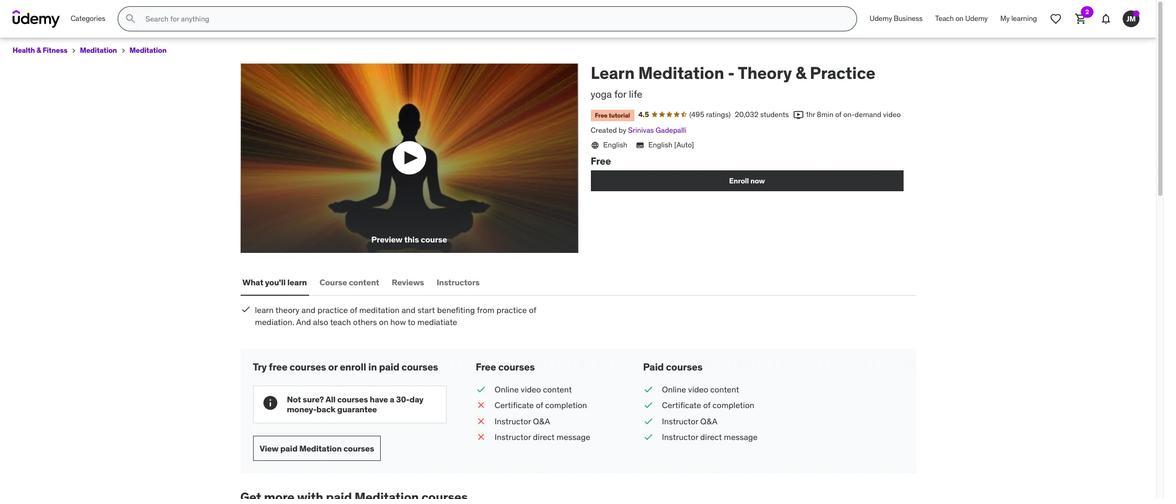 Task type: describe. For each thing, give the bounding box(es) containing it.
all
[[326, 394, 336, 405]]

1 udemy from the left
[[870, 14, 892, 23]]

meditation down submit search icon
[[129, 46, 167, 55]]

this
[[404, 234, 419, 245]]

small image for certificate of completion
[[476, 400, 486, 411]]

theory
[[738, 62, 792, 84]]

life
[[629, 88, 642, 101]]

meditation down categories 'dropdown button'
[[80, 46, 117, 55]]

udemy image
[[13, 10, 60, 28]]

on inside learn theory and practice of meditation and start benefiting from practice of mediation. and also teach others on how to mediatiate
[[379, 317, 388, 327]]

meditation inside learn meditation - theory & practice yoga for life
[[638, 62, 724, 84]]

my
[[1000, 14, 1010, 23]]

instructor q&a for free courses
[[495, 416, 550, 427]]

course content button
[[317, 270, 381, 295]]

teach
[[935, 14, 954, 23]]

q&a for free courses
[[533, 416, 550, 427]]

free for free tutorial
[[595, 111, 608, 119]]

q&a for paid courses
[[700, 416, 718, 427]]

not sure? all courses have a 30-day money-back guarantee
[[287, 394, 423, 415]]

or
[[328, 361, 338, 373]]

learn meditation - theory & practice yoga for life
[[591, 62, 876, 101]]

learning
[[1011, 14, 1037, 23]]

health
[[13, 46, 35, 55]]

-
[[728, 62, 735, 84]]

instructor direct message for free courses
[[495, 432, 590, 442]]

shopping cart with 2 items image
[[1075, 13, 1087, 25]]

1hr 8min of on-demand video
[[806, 110, 901, 119]]

(495
[[689, 110, 704, 119]]

[auto]
[[674, 140, 694, 149]]

created
[[591, 126, 617, 135]]

a
[[390, 394, 394, 405]]

4.5
[[638, 110, 649, 119]]

tutorial
[[609, 111, 630, 119]]

what you'll learn button
[[240, 270, 309, 295]]

2 meditation link from the left
[[129, 44, 167, 57]]

course content
[[320, 277, 379, 287]]

free for free
[[591, 155, 611, 168]]

direct for free courses
[[533, 432, 555, 442]]

teach on udemy
[[935, 14, 988, 23]]

online video content for free courses
[[495, 384, 572, 395]]

video for paid courses
[[688, 384, 708, 395]]

2 xsmall image from the left
[[119, 47, 127, 55]]

reviews button
[[390, 270, 426, 295]]

how
[[390, 317, 406, 327]]

1 and from the left
[[302, 305, 316, 315]]

benefiting
[[437, 305, 475, 315]]

small image for instructor direct message
[[476, 431, 486, 443]]

learn inside what you'll learn button
[[287, 277, 307, 287]]

meditation
[[359, 305, 400, 315]]

2 horizontal spatial video
[[883, 110, 901, 119]]

students
[[760, 110, 789, 119]]

on-
[[843, 110, 855, 119]]

meditation inside 'link'
[[299, 443, 342, 454]]

certificate for free
[[495, 400, 534, 411]]

ratings)
[[706, 110, 731, 119]]

fitness
[[43, 46, 67, 55]]

created by srinivas gadepalli
[[591, 126, 687, 135]]

teach on udemy link
[[929, 6, 994, 31]]

learn inside learn theory and practice of meditation and start benefiting from practice of mediation. and also teach others on how to mediatiate
[[255, 305, 274, 315]]

wishlist image
[[1050, 13, 1062, 25]]

sure?
[[303, 394, 324, 405]]

categories
[[71, 14, 105, 23]]

health & fitness link
[[13, 44, 67, 57]]

my learning
[[1000, 14, 1037, 23]]

content for paid courses
[[710, 384, 739, 395]]

from
[[477, 305, 495, 315]]

message for free courses
[[557, 432, 590, 442]]

for
[[614, 88, 627, 101]]

learn theory and practice of meditation and start benefiting from practice of mediation. and also teach others on how to mediatiate
[[255, 305, 536, 327]]

english [auto]
[[648, 140, 694, 149]]

video for free courses
[[521, 384, 541, 395]]

in
[[368, 361, 377, 373]]

now
[[751, 176, 765, 186]]

you'll
[[265, 277, 286, 287]]

to
[[408, 317, 415, 327]]

and
[[296, 317, 311, 327]]

try free courses or enroll in paid courses
[[253, 361, 438, 373]]

1 meditation link from the left
[[80, 44, 117, 57]]

have
[[370, 394, 388, 405]]

course language image
[[591, 141, 599, 149]]

course
[[421, 234, 447, 245]]

2 link
[[1069, 6, 1094, 31]]

paid inside 'link'
[[280, 443, 297, 454]]

courses inside not sure? all courses have a 30-day money-back guarantee
[[337, 394, 368, 405]]

you have alerts image
[[1133, 10, 1140, 17]]

srinivas gadepalli link
[[628, 126, 687, 135]]

free courses
[[476, 361, 535, 373]]

(495 ratings)
[[689, 110, 731, 119]]

mediatiate
[[417, 317, 457, 327]]

notifications image
[[1100, 13, 1112, 25]]

enroll
[[340, 361, 366, 373]]

preview
[[371, 234, 402, 245]]

1 horizontal spatial on
[[956, 14, 964, 23]]

srinivas
[[628, 126, 654, 135]]

reviews
[[392, 277, 424, 287]]

closed captions image
[[636, 141, 644, 149]]

categories button
[[64, 6, 112, 31]]

1 xsmall image from the left
[[69, 47, 78, 55]]

preview this course button
[[240, 63, 578, 253]]



Task type: locate. For each thing, give the bounding box(es) containing it.
certificate
[[495, 400, 534, 411], [662, 400, 701, 411]]

0 vertical spatial free
[[595, 111, 608, 119]]

30-
[[396, 394, 410, 405]]

1 horizontal spatial message
[[724, 432, 758, 442]]

1 horizontal spatial content
[[543, 384, 572, 395]]

learn
[[287, 277, 307, 287], [255, 305, 274, 315]]

online video content
[[495, 384, 572, 395], [662, 384, 739, 395]]

and up and at the bottom left of the page
[[302, 305, 316, 315]]

xsmall image down submit search icon
[[119, 47, 127, 55]]

online video content down paid courses
[[662, 384, 739, 395]]

udemy business link
[[863, 6, 929, 31]]

and
[[302, 305, 316, 315], [402, 305, 416, 315]]

0 horizontal spatial direct
[[533, 432, 555, 442]]

certificate of completion
[[495, 400, 587, 411], [662, 400, 755, 411]]

practice up teach
[[318, 305, 348, 315]]

0 horizontal spatial &
[[36, 46, 41, 55]]

practice right from
[[497, 305, 527, 315]]

meditation link down submit search icon
[[129, 44, 167, 57]]

1 horizontal spatial meditation link
[[129, 44, 167, 57]]

1hr
[[806, 110, 815, 119]]

1 vertical spatial learn
[[255, 305, 274, 315]]

1 horizontal spatial online
[[662, 384, 686, 395]]

english
[[603, 140, 627, 149], [648, 140, 673, 149]]

video down free courses
[[521, 384, 541, 395]]

2 english from the left
[[648, 140, 673, 149]]

&
[[36, 46, 41, 55], [796, 62, 806, 84]]

guarantee
[[337, 404, 377, 415]]

0 horizontal spatial english
[[603, 140, 627, 149]]

not
[[287, 394, 301, 405]]

certificate of completion for free courses
[[495, 400, 587, 411]]

0 horizontal spatial video
[[521, 384, 541, 395]]

8min
[[817, 110, 834, 119]]

enroll now
[[729, 176, 765, 186]]

free
[[269, 361, 287, 373]]

view
[[260, 443, 279, 454]]

direct
[[533, 432, 555, 442], [700, 432, 722, 442]]

health & fitness
[[13, 46, 67, 55]]

xsmall image
[[69, 47, 78, 55], [119, 47, 127, 55]]

on down meditation
[[379, 317, 388, 327]]

english down by
[[603, 140, 627, 149]]

completion
[[545, 400, 587, 411], [713, 400, 755, 411]]

0 vertical spatial &
[[36, 46, 41, 55]]

2 practice from the left
[[497, 305, 527, 315]]

instructor q&a
[[495, 416, 550, 427], [662, 416, 718, 427]]

free tutorial
[[595, 111, 630, 119]]

0 horizontal spatial content
[[349, 277, 379, 287]]

free for free courses
[[476, 361, 496, 373]]

0 horizontal spatial instructor direct message
[[495, 432, 590, 442]]

my learning link
[[994, 6, 1043, 31]]

small image
[[793, 110, 804, 120], [476, 384, 486, 395], [476, 400, 486, 411], [476, 431, 486, 443]]

small image for online video content
[[476, 384, 486, 395]]

and up to
[[402, 305, 416, 315]]

1 vertical spatial paid
[[280, 443, 297, 454]]

instructors button
[[435, 270, 482, 295]]

online down free courses
[[495, 384, 519, 395]]

1 online from the left
[[495, 384, 519, 395]]

content inside course content button
[[349, 277, 379, 287]]

courses
[[290, 361, 326, 373], [402, 361, 438, 373], [498, 361, 535, 373], [666, 361, 703, 373], [337, 394, 368, 405], [343, 443, 374, 454]]

0 horizontal spatial and
[[302, 305, 316, 315]]

1 online video content from the left
[[495, 384, 572, 395]]

paid courses
[[643, 361, 703, 373]]

gadepalli
[[656, 126, 687, 135]]

0 vertical spatial learn
[[287, 277, 307, 287]]

0 horizontal spatial meditation link
[[80, 44, 117, 57]]

enroll
[[729, 176, 749, 186]]

1 vertical spatial on
[[379, 317, 388, 327]]

1 direct from the left
[[533, 432, 555, 442]]

1 certificate of completion from the left
[[495, 400, 587, 411]]

certificate down free courses
[[495, 400, 534, 411]]

1 horizontal spatial online video content
[[662, 384, 739, 395]]

1 horizontal spatial english
[[648, 140, 673, 149]]

2 certificate of completion from the left
[[662, 400, 755, 411]]

what you'll learn
[[242, 277, 307, 287]]

2 instructor q&a from the left
[[662, 416, 718, 427]]

0 horizontal spatial online video content
[[495, 384, 572, 395]]

1 horizontal spatial q&a
[[700, 416, 718, 427]]

submit search image
[[125, 13, 137, 25]]

video down paid courses
[[688, 384, 708, 395]]

0 horizontal spatial certificate of completion
[[495, 400, 587, 411]]

by
[[619, 126, 626, 135]]

jm
[[1127, 14, 1136, 23]]

english down srinivas gadepalli link
[[648, 140, 673, 149]]

instructor q&a for paid courses
[[662, 416, 718, 427]]

jm link
[[1119, 6, 1144, 31]]

view paid meditation courses
[[260, 443, 374, 454]]

2 udemy from the left
[[965, 14, 988, 23]]

courses inside 'link'
[[343, 443, 374, 454]]

1 horizontal spatial &
[[796, 62, 806, 84]]

certificate of completion for paid courses
[[662, 400, 755, 411]]

day
[[410, 394, 423, 405]]

1 certificate from the left
[[495, 400, 534, 411]]

enroll now button
[[591, 171, 904, 192]]

1 horizontal spatial udemy
[[965, 14, 988, 23]]

online for free
[[495, 384, 519, 395]]

paid
[[379, 361, 399, 373], [280, 443, 297, 454]]

course
[[320, 277, 347, 287]]

1 horizontal spatial and
[[402, 305, 416, 315]]

1 horizontal spatial certificate of completion
[[662, 400, 755, 411]]

0 horizontal spatial online
[[495, 384, 519, 395]]

view paid meditation courses link
[[253, 436, 381, 461]]

1 horizontal spatial paid
[[379, 361, 399, 373]]

preview this course
[[371, 234, 447, 245]]

1 message from the left
[[557, 432, 590, 442]]

0 horizontal spatial instructor q&a
[[495, 416, 550, 427]]

0 horizontal spatial on
[[379, 317, 388, 327]]

2 online video content from the left
[[662, 384, 739, 395]]

demand
[[855, 110, 881, 119]]

1 practice from the left
[[318, 305, 348, 315]]

try
[[253, 361, 267, 373]]

1 instructor direct message from the left
[[495, 432, 590, 442]]

english for english
[[603, 140, 627, 149]]

theory
[[276, 305, 300, 315]]

business
[[894, 14, 923, 23]]

2 instructor direct message from the left
[[662, 432, 758, 442]]

1 instructor q&a from the left
[[495, 416, 550, 427]]

certificate for paid
[[662, 400, 701, 411]]

2 message from the left
[[724, 432, 758, 442]]

learn
[[591, 62, 635, 84]]

paid right view
[[280, 443, 297, 454]]

others
[[353, 317, 377, 327]]

2 and from the left
[[402, 305, 416, 315]]

1 horizontal spatial learn
[[287, 277, 307, 287]]

& right theory
[[796, 62, 806, 84]]

0 horizontal spatial xsmall image
[[69, 47, 78, 55]]

meditation
[[80, 46, 117, 55], [129, 46, 167, 55], [638, 62, 724, 84], [299, 443, 342, 454]]

2 vertical spatial free
[[476, 361, 496, 373]]

20,032 students
[[735, 110, 789, 119]]

meditation down back
[[299, 443, 342, 454]]

paid right in
[[379, 361, 399, 373]]

start
[[418, 305, 435, 315]]

0 horizontal spatial practice
[[318, 305, 348, 315]]

1 horizontal spatial practice
[[497, 305, 527, 315]]

direct for paid courses
[[700, 432, 722, 442]]

online down paid courses
[[662, 384, 686, 395]]

practice
[[810, 62, 876, 84]]

message for paid courses
[[724, 432, 758, 442]]

certificate of completion down paid courses
[[662, 400, 755, 411]]

instructor direct message for paid courses
[[662, 432, 758, 442]]

1 english from the left
[[603, 140, 627, 149]]

learn up mediation.
[[255, 305, 274, 315]]

& right health
[[36, 46, 41, 55]]

1 vertical spatial &
[[796, 62, 806, 84]]

2 horizontal spatial content
[[710, 384, 739, 395]]

1 horizontal spatial video
[[688, 384, 708, 395]]

0 vertical spatial paid
[[379, 361, 399, 373]]

on right teach
[[956, 14, 964, 23]]

Search for anything text field
[[143, 10, 844, 28]]

1 completion from the left
[[545, 400, 587, 411]]

completion for free courses
[[545, 400, 587, 411]]

1 q&a from the left
[[533, 416, 550, 427]]

1 vertical spatial free
[[591, 155, 611, 168]]

instructor
[[495, 416, 531, 427], [662, 416, 698, 427], [495, 432, 531, 442], [662, 432, 698, 442]]

yoga
[[591, 88, 612, 101]]

video right demand
[[883, 110, 901, 119]]

certificate of completion down free courses
[[495, 400, 587, 411]]

online
[[495, 384, 519, 395], [662, 384, 686, 395]]

20,032
[[735, 110, 759, 119]]

0 horizontal spatial learn
[[255, 305, 274, 315]]

small image
[[240, 304, 251, 315], [643, 384, 654, 395], [643, 400, 654, 411], [476, 416, 486, 427], [643, 416, 654, 427], [643, 431, 654, 443]]

learn right you'll
[[287, 277, 307, 287]]

1 horizontal spatial instructor q&a
[[662, 416, 718, 427]]

online video content down free courses
[[495, 384, 572, 395]]

1 horizontal spatial xsmall image
[[119, 47, 127, 55]]

completion for paid courses
[[713, 400, 755, 411]]

meditation up (495 at top
[[638, 62, 724, 84]]

0 horizontal spatial completion
[[545, 400, 587, 411]]

2 q&a from the left
[[700, 416, 718, 427]]

2
[[1086, 8, 1089, 16]]

udemy business
[[870, 14, 923, 23]]

1 horizontal spatial direct
[[700, 432, 722, 442]]

0 horizontal spatial paid
[[280, 443, 297, 454]]

what
[[242, 277, 263, 287]]

1 horizontal spatial instructor direct message
[[662, 432, 758, 442]]

udemy left business
[[870, 14, 892, 23]]

english for english [auto]
[[648, 140, 673, 149]]

0 vertical spatial on
[[956, 14, 964, 23]]

2 completion from the left
[[713, 400, 755, 411]]

instructors
[[437, 277, 480, 287]]

online video content for paid courses
[[662, 384, 739, 395]]

0 horizontal spatial udemy
[[870, 14, 892, 23]]

1 horizontal spatial certificate
[[662, 400, 701, 411]]

0 horizontal spatial q&a
[[533, 416, 550, 427]]

mediation.
[[255, 317, 294, 327]]

meditation link down categories 'dropdown button'
[[80, 44, 117, 57]]

& inside learn meditation - theory & practice yoga for life
[[796, 62, 806, 84]]

2 online from the left
[[662, 384, 686, 395]]

2 direct from the left
[[700, 432, 722, 442]]

online for paid
[[662, 384, 686, 395]]

0 horizontal spatial certificate
[[495, 400, 534, 411]]

q&a
[[533, 416, 550, 427], [700, 416, 718, 427]]

xsmall image right fitness
[[69, 47, 78, 55]]

udemy left the my
[[965, 14, 988, 23]]

instructor direct message
[[495, 432, 590, 442], [662, 432, 758, 442]]

0 horizontal spatial message
[[557, 432, 590, 442]]

money-
[[287, 404, 316, 415]]

back
[[316, 404, 336, 415]]

content for free courses
[[543, 384, 572, 395]]

teach
[[330, 317, 351, 327]]

also
[[313, 317, 328, 327]]

meditation link
[[80, 44, 117, 57], [129, 44, 167, 57]]

1 horizontal spatial completion
[[713, 400, 755, 411]]

2 certificate from the left
[[662, 400, 701, 411]]

certificate down paid courses
[[662, 400, 701, 411]]



Task type: vqa. For each thing, say whether or not it's contained in the screenshot.
Features dropdown button
no



